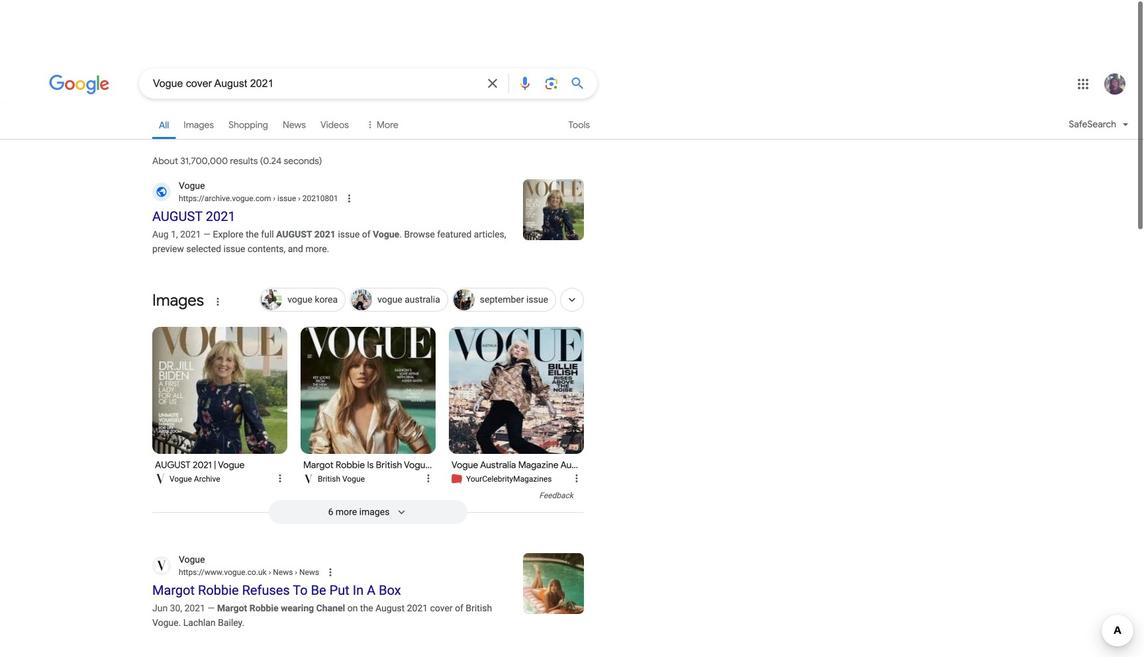 Task type: vqa. For each thing, say whether or not it's contained in the screenshot.
Is Portland good for tourists?'s Is
no



Task type: describe. For each thing, give the bounding box(es) containing it.
vogue australia magazine august 2021 - billie eilish cover (in stock) image
[[449, 276, 584, 403]]

margot robbie is british vogue's august cover star | british ... image
[[301, 276, 436, 403]]



Task type: locate. For each thing, give the bounding box(es) containing it.
august 2021 | vogue image
[[152, 276, 288, 403]]

None text field
[[267, 517, 319, 527]]

navigation
[[0, 58, 1145, 96]]

vogue cover august 2021 from www.vogue.co.uk image
[[523, 503, 584, 564]]

vogue cover august 2021 from archive.vogue.com image
[[523, 129, 584, 190]]

None text field
[[179, 142, 338, 154], [179, 516, 319, 528], [179, 142, 338, 154], [179, 516, 319, 528]]



